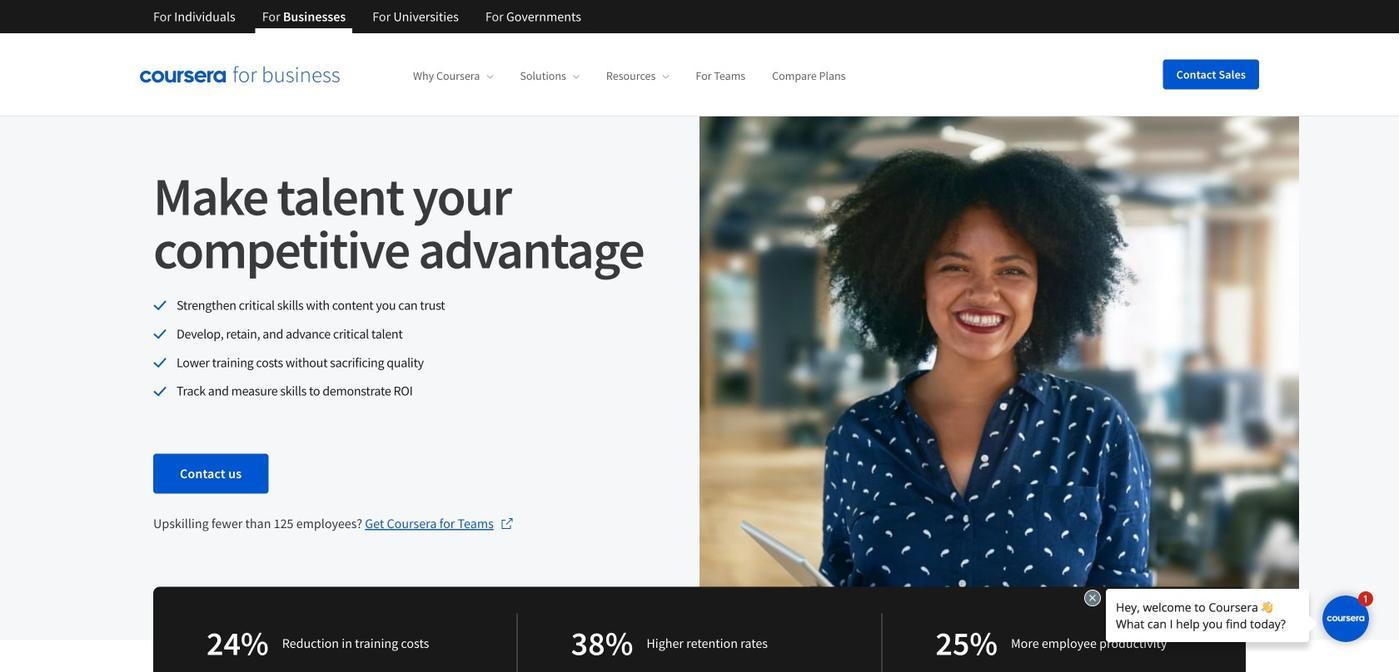 Task type: vqa. For each thing, say whether or not it's contained in the screenshot.
Coursera for Business image
yes



Task type: locate. For each thing, give the bounding box(es) containing it.
coursera for business image
[[140, 66, 340, 83]]

banner navigation
[[140, 0, 595, 33]]



